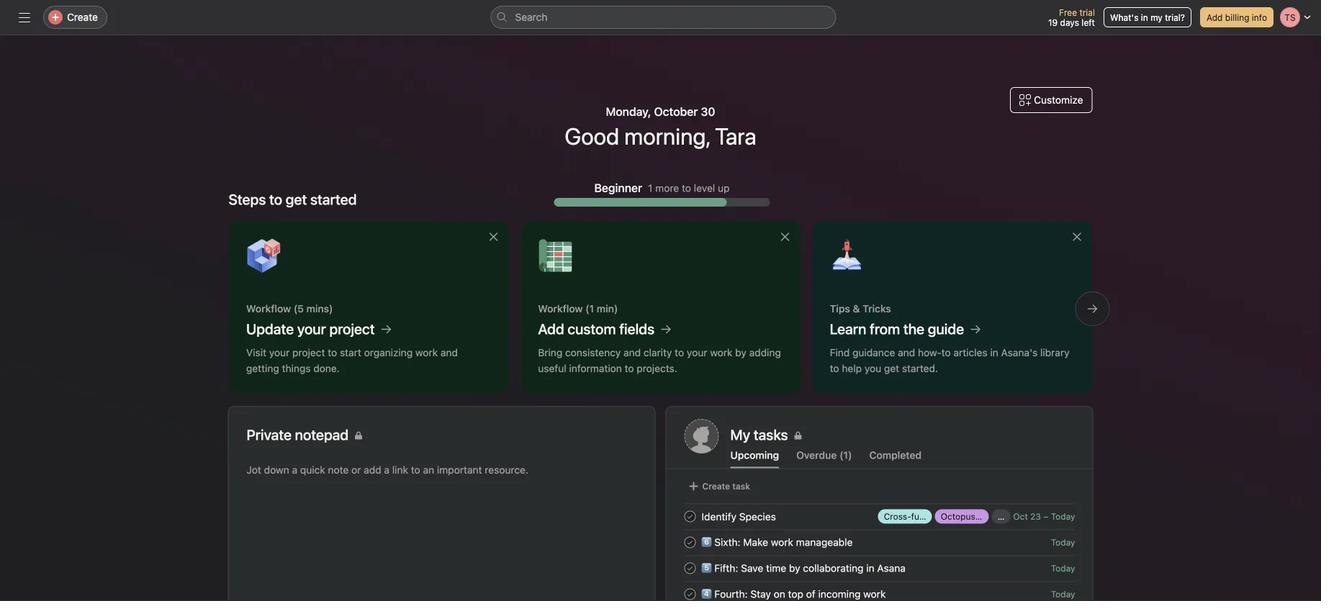 Task type: vqa. For each thing, say whether or not it's contained in the screenshot.
Don't
no



Task type: locate. For each thing, give the bounding box(es) containing it.
2 horizontal spatial in
[[1141, 12, 1148, 22]]

guidance
[[852, 347, 895, 359]]

by right time
[[789, 562, 800, 574]]

by left adding
[[735, 347, 746, 359]]

2 vertical spatial today button
[[1051, 589, 1075, 599]]

19
[[1048, 17, 1058, 27]]

of
[[806, 588, 816, 600]]

your for visit
[[269, 347, 289, 359]]

you
[[864, 363, 881, 374]]

add billing info button
[[1200, 7, 1274, 27]]

completed image
[[681, 534, 699, 551], [681, 560, 699, 577]]

in left my
[[1141, 12, 1148, 22]]

workflow up the custom
[[538, 303, 582, 315]]

30
[[701, 105, 715, 118]]

workflow up update
[[246, 303, 291, 315]]

0 vertical spatial in
[[1141, 12, 1148, 22]]

0 horizontal spatial in
[[866, 562, 875, 574]]

1 vertical spatial by
[[789, 562, 800, 574]]

identify
[[702, 511, 737, 523]]

add inside "button"
[[1207, 12, 1223, 22]]

5️⃣
[[702, 562, 712, 574]]

create inside dropdown button
[[67, 11, 98, 23]]

in left the "asana"
[[866, 562, 875, 574]]

completed image left '4️⃣'
[[681, 586, 699, 601]]

clarity
[[643, 347, 672, 359]]

1 horizontal spatial create
[[702, 481, 730, 491]]

3 completed checkbox from the top
[[681, 560, 699, 577]]

0 horizontal spatial and
[[440, 347, 458, 359]]

2 workflow from the left
[[538, 303, 582, 315]]

0 vertical spatial completed image
[[681, 508, 699, 525]]

asana's
[[1001, 347, 1037, 359]]

today button
[[1051, 537, 1075, 548], [1051, 563, 1075, 573], [1051, 589, 1075, 599]]

completed checkbox left identify
[[681, 508, 699, 525]]

steps to get started
[[229, 191, 357, 208]]

1 horizontal spatial dismiss image
[[779, 231, 791, 243]]

upcoming button
[[730, 449, 779, 468]]

in for 5️⃣ fifth: save time by collaborating in asana
[[866, 562, 875, 574]]

project inside visit your project to start organizing work and getting things done.
[[292, 347, 325, 359]]

and up started. at bottom right
[[898, 347, 915, 359]]

to left level
[[682, 182, 691, 194]]

0 horizontal spatial your
[[269, 347, 289, 359]]

work inside bring consistency and clarity to your work by adding useful information to projects.
[[710, 347, 732, 359]]

add up bring
[[538, 320, 564, 337]]

1 vertical spatial completed image
[[681, 560, 699, 577]]

3 today button from the top
[[1051, 589, 1075, 599]]

1 completed checkbox from the top
[[681, 508, 699, 525]]

completed checkbox left 5️⃣
[[681, 560, 699, 577]]

and inside find guidance and how-to articles in asana's library to help you get started.
[[898, 347, 915, 359]]

work down the "asana"
[[863, 588, 886, 600]]

dismiss image
[[487, 231, 499, 243], [779, 231, 791, 243], [1071, 231, 1083, 243]]

dismiss image for add custom fields
[[779, 231, 791, 243]]

3 today from the top
[[1051, 563, 1075, 573]]

5️⃣ fifth: save time by collaborating in asana
[[702, 562, 906, 574]]

get started
[[286, 191, 357, 208]]

0 horizontal spatial create
[[67, 11, 98, 23]]

0 horizontal spatial add
[[538, 320, 564, 337]]

0 vertical spatial by
[[735, 347, 746, 359]]

create task button
[[684, 476, 754, 496]]

steps
[[229, 191, 266, 208]]

& tricks
[[853, 303, 891, 315]]

completed image left 6️⃣
[[681, 534, 699, 551]]

in inside find guidance and how-to articles in asana's library to help you get started.
[[990, 347, 998, 359]]

1 vertical spatial create
[[702, 481, 730, 491]]

fourth:
[[714, 588, 748, 600]]

1 today from the top
[[1051, 512, 1075, 522]]

learn from the guide
[[830, 320, 964, 337]]

start
[[339, 347, 361, 359]]

1 today button from the top
[[1051, 537, 1075, 548]]

completed checkbox for identify
[[681, 508, 699, 525]]

up
[[718, 182, 730, 194]]

to up done.
[[327, 347, 337, 359]]

0 vertical spatial create
[[67, 11, 98, 23]]

task
[[733, 481, 750, 491]]

your inside bring consistency and clarity to your work by adding useful information to projects.
[[687, 347, 707, 359]]

add
[[1207, 12, 1223, 22], [538, 320, 564, 337]]

2 vertical spatial in
[[866, 562, 875, 574]]

2 dismiss image from the left
[[779, 231, 791, 243]]

octopus specimen
[[941, 512, 1018, 522]]

create
[[67, 11, 98, 23], [702, 481, 730, 491]]

0 horizontal spatial by
[[735, 347, 746, 359]]

done.
[[313, 363, 339, 374]]

on
[[774, 588, 785, 600]]

and inside bring consistency and clarity to your work by adding useful information to projects.
[[623, 347, 641, 359]]

0 vertical spatial completed checkbox
[[681, 508, 699, 525]]

to inside beginner 1 more to level up
[[682, 182, 691, 194]]

in right articles on the bottom right
[[990, 347, 998, 359]]

my tasks
[[730, 426, 788, 443]]

incoming
[[818, 588, 861, 600]]

completed image left 5️⃣
[[681, 560, 699, 577]]

work
[[415, 347, 437, 359], [710, 347, 732, 359], [771, 536, 793, 548], [863, 588, 886, 600]]

2 vertical spatial completed checkbox
[[681, 560, 699, 577]]

add left billing
[[1207, 12, 1223, 22]]

2 completed image from the top
[[681, 560, 699, 577]]

to right clarity
[[674, 347, 684, 359]]

manageable
[[796, 536, 853, 548]]

to left projects.
[[624, 363, 634, 374]]

identify species
[[702, 511, 776, 523]]

overdue (1)
[[796, 449, 852, 461]]

1 completed image from the top
[[681, 534, 699, 551]]

project
[[329, 320, 375, 337], [292, 347, 325, 359]]

articles
[[953, 347, 987, 359]]

1 vertical spatial today button
[[1051, 563, 1075, 573]]

0 horizontal spatial dismiss image
[[487, 231, 499, 243]]

and right the organizing
[[440, 347, 458, 359]]

create inside button
[[702, 481, 730, 491]]

work right the organizing
[[415, 347, 437, 359]]

information
[[569, 363, 622, 374]]

find guidance and how-to articles in asana's library to help you get started.
[[830, 347, 1069, 374]]

save
[[741, 562, 763, 574]]

by inside bring consistency and clarity to your work by adding useful information to projects.
[[735, 347, 746, 359]]

create task
[[702, 481, 750, 491]]

tara
[[715, 122, 757, 150]]

3 and from the left
[[898, 347, 915, 359]]

completed image for 4️⃣
[[681, 586, 699, 601]]

(5 mins)
[[293, 303, 333, 315]]

billing
[[1225, 12, 1250, 22]]

project up start
[[329, 320, 375, 337]]

1 horizontal spatial your
[[297, 320, 326, 337]]

to down guide
[[941, 347, 950, 359]]

1 and from the left
[[440, 347, 458, 359]]

more
[[655, 182, 679, 194]]

1 vertical spatial add
[[538, 320, 564, 337]]

1 workflow from the left
[[246, 303, 291, 315]]

2 and from the left
[[623, 347, 641, 359]]

Completed checkbox
[[681, 508, 699, 525], [681, 534, 699, 551], [681, 560, 699, 577]]

the
[[903, 320, 924, 337]]

1 horizontal spatial workflow
[[538, 303, 582, 315]]

work left adding
[[710, 347, 732, 359]]

expand sidebar image
[[19, 12, 30, 23]]

project up 'things'
[[292, 347, 325, 359]]

monday, october 30 good morning, tara
[[565, 105, 757, 150]]

to
[[682, 182, 691, 194], [269, 191, 282, 208], [327, 347, 337, 359], [674, 347, 684, 359], [941, 347, 950, 359], [624, 363, 634, 374], [830, 363, 839, 374]]

2 horizontal spatial your
[[687, 347, 707, 359]]

guide
[[928, 320, 964, 337]]

create left task
[[702, 481, 730, 491]]

3 dismiss image from the left
[[1071, 231, 1083, 243]]

morning,
[[624, 122, 710, 150]]

0 horizontal spatial workflow
[[246, 303, 291, 315]]

search list box
[[491, 6, 836, 29]]

completed image for 6️⃣
[[681, 534, 699, 551]]

visit
[[246, 347, 266, 359]]

0 vertical spatial completed image
[[681, 534, 699, 551]]

4 today from the top
[[1051, 589, 1075, 599]]

0 horizontal spatial project
[[292, 347, 325, 359]]

2 horizontal spatial and
[[898, 347, 915, 359]]

make
[[743, 536, 768, 548]]

completed checkbox left 6️⃣
[[681, 534, 699, 551]]

completed image left identify
[[681, 508, 699, 525]]

in
[[1141, 12, 1148, 22], [990, 347, 998, 359], [866, 562, 875, 574]]

1 vertical spatial in
[[990, 347, 998, 359]]

your
[[297, 320, 326, 337], [269, 347, 289, 359], [687, 347, 707, 359]]

useful
[[538, 363, 566, 374]]

4️⃣ fourth: stay on top of incoming work
[[702, 588, 886, 600]]

and down fields
[[623, 347, 641, 359]]

completed image for 5️⃣
[[681, 560, 699, 577]]

1 completed image from the top
[[681, 508, 699, 525]]

1 vertical spatial completed image
[[681, 586, 699, 601]]

your up getting
[[269, 347, 289, 359]]

workflow for update
[[246, 303, 291, 315]]

and for add custom fields
[[623, 347, 641, 359]]

completed
[[869, 449, 922, 461]]

and for learn from the guide
[[898, 347, 915, 359]]

2 today from the top
[[1051, 537, 1075, 548]]

–
[[1044, 512, 1049, 522]]

stay
[[751, 588, 771, 600]]

2 completed checkbox from the top
[[681, 534, 699, 551]]

create right expand sidebar icon
[[67, 11, 98, 23]]

completed image
[[681, 508, 699, 525], [681, 586, 699, 601]]

private notepad
[[247, 426, 349, 443]]

2 today button from the top
[[1051, 563, 1075, 573]]

6️⃣
[[702, 536, 712, 548]]

your right clarity
[[687, 347, 707, 359]]

your inside visit your project to start organizing work and getting things done.
[[269, 347, 289, 359]]

customize
[[1034, 94, 1083, 106]]

0 vertical spatial project
[[329, 320, 375, 337]]

work right make
[[771, 536, 793, 548]]

project for update your project
[[329, 320, 375, 337]]

0 vertical spatial today button
[[1051, 537, 1075, 548]]

1 horizontal spatial project
[[329, 320, 375, 337]]

1 horizontal spatial by
[[789, 562, 800, 574]]

beginner 1 more to level up
[[594, 181, 730, 195]]

6️⃣ sixth: make work manageable
[[702, 536, 853, 548]]

workflow
[[246, 303, 291, 315], [538, 303, 582, 315]]

1 horizontal spatial add
[[1207, 12, 1223, 22]]

1 horizontal spatial and
[[623, 347, 641, 359]]

…
[[998, 512, 1005, 522]]

1 horizontal spatial in
[[990, 347, 998, 359]]

your down (5 mins) on the left bottom
[[297, 320, 326, 337]]

2 horizontal spatial dismiss image
[[1071, 231, 1083, 243]]

1 dismiss image from the left
[[487, 231, 499, 243]]

2 completed image from the top
[[681, 586, 699, 601]]

0 vertical spatial add
[[1207, 12, 1223, 22]]

1 vertical spatial completed checkbox
[[681, 534, 699, 551]]

what's in my trial? button
[[1104, 7, 1192, 27]]

1 vertical spatial project
[[292, 347, 325, 359]]



Task type: describe. For each thing, give the bounding box(es) containing it.
organizing
[[364, 347, 412, 359]]

overdue
[[796, 449, 837, 461]]

tips & tricks
[[830, 303, 891, 315]]

find
[[830, 347, 849, 359]]

specimen
[[978, 512, 1018, 522]]

adding
[[749, 347, 781, 359]]

create for create
[[67, 11, 98, 23]]

my
[[1151, 12, 1163, 22]]

dismiss image for update your project
[[487, 231, 499, 243]]

update your project
[[246, 320, 375, 337]]

octopus
[[941, 512, 975, 522]]

completed checkbox for 6️⃣
[[681, 534, 699, 551]]

create button
[[43, 6, 107, 29]]

to right steps
[[269, 191, 282, 208]]

monday,
[[606, 105, 651, 118]]

today for 6️⃣ sixth: make work manageable
[[1051, 537, 1075, 548]]

work inside visit your project to start organizing work and getting things done.
[[415, 347, 437, 359]]

completed checkbox for 5️⃣
[[681, 560, 699, 577]]

add for add custom fields
[[538, 320, 564, 337]]

(1 min)
[[585, 303, 618, 315]]

workflow (1 min)
[[538, 303, 618, 315]]

upcoming
[[730, 449, 779, 461]]

workflow (5 mins)
[[246, 303, 333, 315]]

project for visit your project to start organizing work and getting things done.
[[292, 347, 325, 359]]

good
[[565, 122, 619, 150]]

add profile photo image
[[684, 419, 719, 454]]

oct 23 – today
[[1013, 512, 1075, 522]]

consistency
[[565, 347, 621, 359]]

level
[[694, 182, 715, 194]]

top
[[788, 588, 803, 600]]

customize button
[[1010, 87, 1093, 113]]

(1)
[[840, 449, 852, 461]]

getting
[[246, 363, 279, 374]]

bring consistency and clarity to your work by adding useful information to projects.
[[538, 347, 781, 374]]

free
[[1059, 7, 1077, 17]]

species
[[739, 511, 776, 523]]

to inside visit your project to start organizing work and getting things done.
[[327, 347, 337, 359]]

custom
[[567, 320, 616, 337]]

oct
[[1013, 512, 1028, 522]]

today for 4️⃣ fourth: stay on top of incoming work
[[1051, 589, 1075, 599]]

today button for asana
[[1051, 563, 1075, 573]]

fifth:
[[714, 562, 738, 574]]

what's in my trial?
[[1110, 12, 1185, 22]]

scroll card carousel right image
[[1087, 303, 1098, 315]]

fields
[[619, 320, 654, 337]]

days
[[1060, 17, 1079, 27]]

started.
[[902, 363, 938, 374]]

trial?
[[1165, 12, 1185, 22]]

to down find
[[830, 363, 839, 374]]

add billing info
[[1207, 12, 1267, 22]]

23
[[1030, 512, 1041, 522]]

collaborating
[[803, 562, 864, 574]]

asana
[[877, 562, 906, 574]]

4️⃣
[[702, 588, 712, 600]]

today button for work
[[1051, 589, 1075, 599]]

Completed checkbox
[[681, 586, 699, 601]]

trial
[[1080, 7, 1095, 17]]

create for create task
[[702, 481, 730, 491]]

time
[[766, 562, 786, 574]]

tips
[[830, 303, 850, 315]]

left
[[1082, 17, 1095, 27]]

learn
[[830, 320, 866, 337]]

today for 5️⃣ fifth: save time by collaborating in asana
[[1051, 563, 1075, 573]]

workflow for add
[[538, 303, 582, 315]]

beginner
[[594, 181, 642, 195]]

things
[[282, 363, 310, 374]]

bring
[[538, 347, 562, 359]]

search button
[[491, 6, 836, 29]]

free trial 19 days left
[[1048, 7, 1095, 27]]

add for add billing info
[[1207, 12, 1223, 22]]

search
[[515, 11, 548, 23]]

dismiss image for learn from the guide
[[1071, 231, 1083, 243]]

help
[[842, 363, 862, 374]]

projects.
[[636, 363, 677, 374]]

your for update
[[297, 320, 326, 337]]

how-
[[918, 347, 941, 359]]

and inside visit your project to start organizing work and getting things done.
[[440, 347, 458, 359]]

get
[[884, 363, 899, 374]]

completed image for identify
[[681, 508, 699, 525]]

overdue (1) button
[[796, 449, 852, 468]]

private
[[247, 426, 292, 443]]

update
[[246, 320, 294, 337]]

octopus specimen link
[[935, 509, 1018, 524]]

completed button
[[869, 449, 922, 468]]

library
[[1040, 347, 1069, 359]]

info
[[1252, 12, 1267, 22]]

in for find guidance and how-to articles in asana's library to help you get started.
[[990, 347, 998, 359]]

sixth:
[[714, 536, 741, 548]]

from
[[869, 320, 900, 337]]

in inside what's in my trial? button
[[1141, 12, 1148, 22]]



